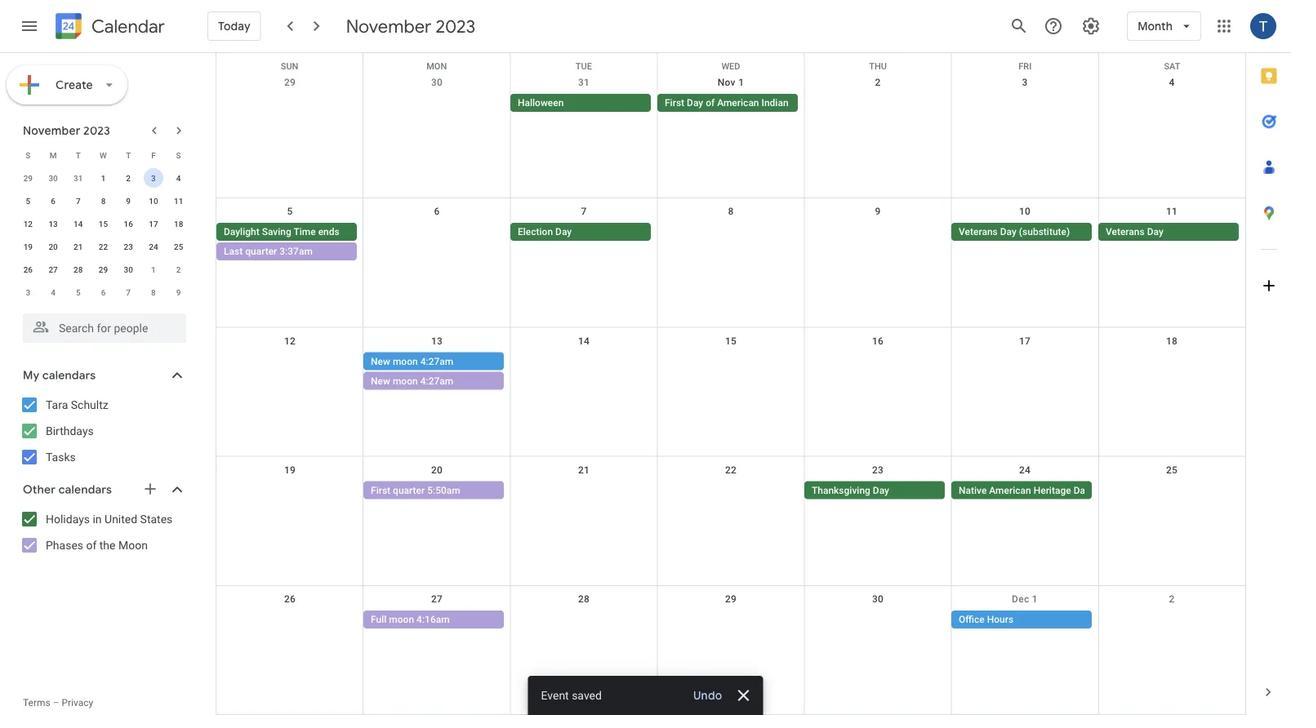 Task type: vqa. For each thing, say whether or not it's contained in the screenshot.
the left '11'
yes



Task type: describe. For each thing, give the bounding box(es) containing it.
first for first day of american indian heritage month
[[665, 97, 684, 109]]

first quarter 5:50am
[[371, 485, 460, 496]]

1 horizontal spatial 12
[[284, 335, 296, 347]]

states
[[140, 512, 173, 526]]

my calendars
[[23, 368, 96, 383]]

undo
[[693, 688, 722, 703]]

nov 1
[[718, 77, 744, 88]]

1 vertical spatial 2023
[[83, 123, 110, 138]]

1 horizontal spatial 18
[[1166, 335, 1178, 347]]

election
[[518, 226, 553, 238]]

full moon 4:16am
[[371, 614, 450, 625]]

add other calendars image
[[142, 481, 158, 497]]

terms link
[[23, 697, 50, 709]]

phases
[[46, 539, 83, 552]]

2 t from the left
[[126, 150, 131, 160]]

row group containing 29
[[16, 167, 191, 304]]

tara schultz
[[46, 398, 108, 412]]

1 horizontal spatial 16
[[872, 335, 884, 347]]

daylight saving time ends last quarter 3:37am
[[224, 226, 339, 257]]

december 7 element
[[119, 283, 138, 302]]

birthdays
[[46, 424, 94, 438]]

1 horizontal spatial 9
[[176, 287, 181, 297]]

1 horizontal spatial november 2023
[[346, 15, 476, 38]]

20 inside 20 element
[[48, 242, 58, 252]]

calendar
[[91, 15, 165, 38]]

moon
[[118, 539, 148, 552]]

2 4:27am from the top
[[420, 375, 453, 387]]

24 element
[[144, 237, 163, 256]]

19 element
[[18, 237, 38, 256]]

0 vertical spatial 2023
[[436, 15, 476, 38]]

holidays in united states
[[46, 512, 173, 526]]

tara
[[46, 398, 68, 412]]

1 vertical spatial 21
[[578, 464, 590, 476]]

4 for nov 1
[[1169, 77, 1175, 88]]

sun
[[281, 61, 298, 71]]

first quarter 5:50am button
[[363, 481, 504, 499]]

5 inside december 5 element
[[76, 287, 81, 297]]

24 inside grid
[[1019, 464, 1031, 476]]

october 29 element
[[18, 168, 38, 188]]

6 for november 2023
[[51, 196, 55, 206]]

main drawer image
[[20, 16, 39, 36]]

cell containing daylight saving time ends
[[216, 223, 363, 262]]

0 vertical spatial 3
[[1022, 77, 1028, 88]]

10 element
[[144, 191, 163, 211]]

w
[[100, 150, 107, 160]]

16 inside november 2023 grid
[[124, 219, 133, 229]]

–
[[53, 697, 59, 709]]

event saved
[[541, 689, 602, 702]]

1 down w
[[101, 173, 106, 183]]

31 for nov 1
[[578, 77, 590, 88]]

other calendars list
[[3, 506, 203, 559]]

7 for sun
[[581, 206, 587, 217]]

november 2023 grid
[[16, 144, 191, 304]]

2 new moon 4:27am button from the top
[[363, 372, 504, 390]]

moon for 4:16am
[[389, 614, 414, 625]]

veterans for veterans day (substitute)
[[959, 226, 998, 238]]

terms
[[23, 697, 50, 709]]

ends
[[318, 226, 339, 238]]

thanksgiving
[[812, 485, 870, 496]]

united
[[105, 512, 137, 526]]

thanksgiving day button
[[804, 481, 945, 499]]

18 element
[[169, 214, 188, 234]]

american inside 'first day of american indian heritage month' button
[[717, 97, 759, 109]]

new moon 4:27am new moon 4:27am
[[371, 356, 453, 387]]

17 inside "element"
[[149, 219, 158, 229]]

Search for people text field
[[33, 314, 176, 343]]

8 for sun
[[728, 206, 734, 217]]

28 element
[[68, 260, 88, 279]]

my calendars list
[[3, 392, 203, 470]]

veterans day
[[1106, 226, 1164, 238]]

halloween
[[518, 97, 564, 109]]

1 new moon 4:27am button from the top
[[363, 352, 504, 370]]

10 for sun
[[1019, 206, 1031, 217]]

other
[[23, 483, 56, 497]]

in
[[93, 512, 102, 526]]

26 for 1
[[23, 265, 33, 274]]

5 for november 2023
[[26, 196, 30, 206]]

thu
[[869, 61, 887, 71]]

3 inside cell
[[151, 173, 156, 183]]

last
[[224, 246, 243, 257]]

of inside button
[[706, 97, 715, 109]]

1 vertical spatial 20
[[431, 464, 443, 476]]

december 8 element
[[144, 283, 163, 302]]

today
[[218, 19, 250, 33]]

nov
[[718, 77, 736, 88]]

veterans day (substitute)
[[959, 226, 1070, 238]]

1 right dec
[[1032, 594, 1038, 605]]

0 horizontal spatial heritage
[[791, 97, 829, 109]]

veterans day button
[[1098, 223, 1239, 241]]

calendars for other calendars
[[59, 483, 112, 497]]

row containing 3
[[16, 281, 191, 304]]

13 inside row group
[[48, 219, 58, 229]]

1 horizontal spatial heritage
[[1034, 485, 1071, 496]]

terms – privacy
[[23, 697, 93, 709]]

11 element
[[169, 191, 188, 211]]

5 for sun
[[287, 206, 293, 217]]

1 horizontal spatial 7
[[126, 287, 131, 297]]

27 element
[[43, 260, 63, 279]]

2 new from the top
[[371, 375, 390, 387]]

9 for sun
[[875, 206, 881, 217]]

office hours button
[[951, 611, 1092, 629]]

2 s from the left
[[176, 150, 181, 160]]

last quarter 3:37am button
[[216, 243, 357, 261]]

20 element
[[43, 237, 63, 256]]

calendar element
[[52, 10, 165, 46]]

23 element
[[119, 237, 138, 256]]

daylight saving time ends button
[[216, 223, 357, 241]]

holidays
[[46, 512, 90, 526]]

16 element
[[119, 214, 138, 234]]

quarter inside daylight saving time ends last quarter 3:37am
[[245, 246, 277, 257]]

17 element
[[144, 214, 163, 234]]

f
[[151, 150, 156, 160]]

22 element
[[93, 237, 113, 256]]

day for election day
[[555, 226, 572, 238]]

18 inside november 2023 grid
[[174, 219, 183, 229]]

fri
[[1019, 61, 1032, 71]]

4:16am
[[417, 614, 450, 625]]

7 for november 2023
[[76, 196, 81, 206]]

1 right 'nov'
[[738, 77, 744, 88]]

12 inside november 2023 grid
[[23, 219, 33, 229]]

31 for 1
[[74, 173, 83, 183]]

27 for dec 1
[[431, 594, 443, 605]]

23 inside grid
[[124, 242, 133, 252]]

15 inside grid
[[725, 335, 737, 347]]

grid containing 29
[[216, 53, 1245, 715]]

native
[[959, 485, 987, 496]]

15 element
[[93, 214, 113, 234]]

moon for 4:27am
[[393, 356, 418, 367]]

25 inside row group
[[174, 242, 183, 252]]

december 1 element
[[144, 260, 163, 279]]

6 inside december 6 element
[[101, 287, 106, 297]]

native american heritage day
[[959, 485, 1090, 496]]

mon
[[426, 61, 447, 71]]

indian
[[762, 97, 789, 109]]

sat
[[1164, 61, 1180, 71]]

14 element
[[68, 214, 88, 234]]

create button
[[7, 65, 127, 105]]

day for veterans day (substitute)
[[1000, 226, 1017, 238]]

21 inside november 2023 grid
[[74, 242, 83, 252]]

calendar heading
[[88, 15, 165, 38]]

12 element
[[18, 214, 38, 234]]

other calendars button
[[3, 477, 203, 503]]

december 5 element
[[68, 283, 88, 302]]

calendars for my calendars
[[42, 368, 96, 383]]

3:37am
[[280, 246, 313, 257]]

my calendars button
[[3, 363, 203, 389]]

office
[[959, 614, 985, 625]]

2 vertical spatial 3
[[26, 287, 30, 297]]

of inside "other calendars" list
[[86, 539, 97, 552]]



Task type: locate. For each thing, give the bounding box(es) containing it.
1 vertical spatial month
[[831, 97, 859, 109]]

t left f on the left top of page
[[126, 150, 131, 160]]

5 up daylight saving time ends button
[[287, 206, 293, 217]]

30 element
[[119, 260, 138, 279]]

20
[[48, 242, 58, 252], [431, 464, 443, 476]]

1 horizontal spatial first
[[665, 97, 684, 109]]

quarter left '5:50am'
[[393, 485, 425, 496]]

8
[[101, 196, 106, 206], [728, 206, 734, 217], [151, 287, 156, 297]]

1 down 24 element at left top
[[151, 265, 156, 274]]

day for thanksgiving day
[[873, 485, 889, 496]]

23
[[124, 242, 133, 252], [872, 464, 884, 476]]

23 up thanksgiving day button
[[872, 464, 884, 476]]

0 horizontal spatial quarter
[[245, 246, 277, 257]]

t
[[76, 150, 81, 160], [126, 150, 131, 160]]

the
[[99, 539, 116, 552]]

american right native
[[989, 485, 1031, 496]]

month
[[1138, 19, 1173, 33], [831, 97, 859, 109]]

4 up 11 'element'
[[176, 173, 181, 183]]

veterans day (substitute) button
[[951, 223, 1092, 241]]

1 4:27am from the top
[[420, 356, 453, 367]]

1 vertical spatial new moon 4:27am button
[[363, 372, 504, 390]]

0 vertical spatial of
[[706, 97, 715, 109]]

november up mon
[[346, 15, 431, 38]]

3 cell
[[141, 167, 166, 189]]

cell
[[216, 94, 363, 114], [363, 94, 510, 114], [804, 94, 951, 114], [951, 94, 1098, 114], [1098, 94, 1245, 114], [216, 223, 363, 262], [363, 223, 510, 262], [657, 223, 804, 262], [804, 223, 951, 262], [216, 352, 363, 391], [363, 352, 510, 391], [510, 352, 657, 391], [657, 352, 804, 391], [804, 352, 951, 391], [1098, 352, 1245, 391], [216, 481, 363, 501], [510, 481, 657, 501], [657, 481, 804, 501], [1098, 481, 1245, 501], [216, 611, 363, 630], [510, 611, 657, 630], [657, 611, 804, 630], [804, 611, 951, 630], [1098, 611, 1245, 630]]

0 vertical spatial 28
[[74, 265, 83, 274]]

0 horizontal spatial of
[[86, 539, 97, 552]]

27 inside november 2023 grid
[[48, 265, 58, 274]]

1 horizontal spatial 19
[[284, 464, 296, 476]]

3 down fri
[[1022, 77, 1028, 88]]

4 down 27 element
[[51, 287, 55, 297]]

december 9 element
[[169, 283, 188, 302]]

1 horizontal spatial month
[[1138, 19, 1173, 33]]

today button
[[207, 7, 261, 46]]

14
[[74, 219, 83, 229], [578, 335, 590, 347]]

None search field
[[0, 307, 203, 343]]

s
[[26, 150, 31, 160], [176, 150, 181, 160]]

10 up 17 "element"
[[149, 196, 158, 206]]

create
[[56, 78, 93, 92]]

21 element
[[68, 237, 88, 256]]

22 inside november 2023 grid
[[99, 242, 108, 252]]

1 vertical spatial new
[[371, 375, 390, 387]]

wed
[[721, 61, 740, 71]]

saved
[[572, 689, 602, 702]]

0 horizontal spatial american
[[717, 97, 759, 109]]

11 up veterans day button
[[1166, 206, 1178, 217]]

24
[[149, 242, 158, 252], [1019, 464, 1031, 476]]

settings menu image
[[1081, 16, 1101, 36]]

t up october 31 element
[[76, 150, 81, 160]]

0 horizontal spatial s
[[26, 150, 31, 160]]

3
[[1022, 77, 1028, 88], [151, 173, 156, 183], [26, 287, 30, 297]]

tasks
[[46, 450, 76, 464]]

25 element
[[169, 237, 188, 256]]

0 vertical spatial 23
[[124, 242, 133, 252]]

december 4 element
[[43, 283, 63, 302]]

first for first quarter 5:50am
[[371, 485, 390, 496]]

0 vertical spatial 12
[[23, 219, 33, 229]]

0 vertical spatial heritage
[[791, 97, 829, 109]]

24 inside row group
[[149, 242, 158, 252]]

0 horizontal spatial 3
[[26, 287, 30, 297]]

saving
[[262, 226, 291, 238]]

november 2023 up mon
[[346, 15, 476, 38]]

31 right october 30 element
[[74, 173, 83, 183]]

month button
[[1127, 7, 1201, 46]]

25 inside grid
[[1166, 464, 1178, 476]]

privacy
[[62, 697, 93, 709]]

2 horizontal spatial 6
[[434, 206, 440, 217]]

8 inside "element"
[[151, 287, 156, 297]]

1 vertical spatial 19
[[284, 464, 296, 476]]

1 horizontal spatial 11
[[1166, 206, 1178, 217]]

28 for 1
[[74, 265, 83, 274]]

0 horizontal spatial 20
[[48, 242, 58, 252]]

1 s from the left
[[26, 150, 31, 160]]

0 horizontal spatial 8
[[101, 196, 106, 206]]

0 vertical spatial new moon 4:27am button
[[363, 352, 504, 370]]

11 up 18 element
[[174, 196, 183, 206]]

first day of american indian heritage month
[[665, 97, 859, 109]]

m
[[50, 150, 57, 160]]

0 horizontal spatial 22
[[99, 242, 108, 252]]

1 vertical spatial calendars
[[59, 483, 112, 497]]

15 inside row group
[[99, 219, 108, 229]]

halloween button
[[510, 94, 651, 112]]

october 30 element
[[43, 168, 63, 188]]

privacy link
[[62, 697, 93, 709]]

20 down 13 element
[[48, 242, 58, 252]]

11 for november 2023
[[174, 196, 183, 206]]

1 horizontal spatial 8
[[151, 287, 156, 297]]

10 inside row group
[[149, 196, 158, 206]]

0 vertical spatial 14
[[74, 219, 83, 229]]

full
[[371, 614, 387, 625]]

0 vertical spatial 13
[[48, 219, 58, 229]]

1 horizontal spatial 15
[[725, 335, 737, 347]]

2 horizontal spatial 3
[[1022, 77, 1028, 88]]

day for first day of american indian heritage month
[[687, 97, 703, 109]]

tue
[[576, 61, 592, 71]]

0 horizontal spatial t
[[76, 150, 81, 160]]

13 inside grid
[[431, 335, 443, 347]]

26 for dec 1
[[284, 594, 296, 605]]

heritage right indian
[[791, 97, 829, 109]]

28 for dec 1
[[578, 594, 590, 605]]

31 inside row group
[[74, 173, 83, 183]]

s right f on the left top of page
[[176, 150, 181, 160]]

13 element
[[43, 214, 63, 234]]

dec 1
[[1012, 594, 1038, 605]]

1 vertical spatial 17
[[1019, 335, 1031, 347]]

first day of american indian heritage month button
[[657, 94, 859, 112]]

1 horizontal spatial quarter
[[393, 485, 425, 496]]

cell containing new moon 4:27am
[[363, 352, 510, 391]]

0 horizontal spatial 16
[[124, 219, 133, 229]]

28 inside november 2023 grid
[[74, 265, 83, 274]]

november 2023
[[346, 15, 476, 38], [23, 123, 110, 138]]

december 3 element
[[18, 283, 38, 302]]

19 inside november 2023 grid
[[23, 242, 33, 252]]

1 vertical spatial 18
[[1166, 335, 1178, 347]]

0 vertical spatial 18
[[174, 219, 183, 229]]

11 for sun
[[1166, 206, 1178, 217]]

0 vertical spatial 31
[[578, 77, 590, 88]]

1 vertical spatial 12
[[284, 335, 296, 347]]

23 up the 30 element
[[124, 242, 133, 252]]

tab list
[[1246, 53, 1291, 670]]

native american heritage day button
[[951, 481, 1092, 499]]

0 horizontal spatial 6
[[51, 196, 55, 206]]

event
[[541, 689, 569, 702]]

4
[[1169, 77, 1175, 88], [176, 173, 181, 183], [51, 287, 55, 297]]

15
[[99, 219, 108, 229], [725, 335, 737, 347]]

3 down 26 element
[[26, 287, 30, 297]]

8 for november 2023
[[101, 196, 106, 206]]

0 horizontal spatial 11
[[174, 196, 183, 206]]

27 up full moon 4:16am button in the left of the page
[[431, 594, 443, 605]]

26
[[23, 265, 33, 274], [284, 594, 296, 605]]

1 horizontal spatial t
[[126, 150, 131, 160]]

11
[[174, 196, 183, 206], [1166, 206, 1178, 217]]

quarter down saving
[[245, 246, 277, 257]]

moon
[[393, 356, 418, 367], [393, 375, 418, 387], [389, 614, 414, 625]]

10 up veterans day (substitute) button
[[1019, 206, 1031, 217]]

1 horizontal spatial 31
[[578, 77, 590, 88]]

26 element
[[18, 260, 38, 279]]

9 for november 2023
[[126, 196, 131, 206]]

quarter
[[245, 246, 277, 257], [393, 485, 425, 496]]

november
[[346, 15, 431, 38], [23, 123, 80, 138]]

29 element
[[93, 260, 113, 279]]

election day
[[518, 226, 572, 238]]

of
[[706, 97, 715, 109], [86, 539, 97, 552]]

1 horizontal spatial 10
[[1019, 206, 1031, 217]]

new moon 4:27am button
[[363, 352, 504, 370], [363, 372, 504, 390]]

4 down sat
[[1169, 77, 1175, 88]]

24 up native american heritage day
[[1019, 464, 1031, 476]]

27 down 20 element
[[48, 265, 58, 274]]

2 veterans from the left
[[1106, 226, 1145, 238]]

election day button
[[510, 223, 651, 241]]

5:50am
[[427, 485, 460, 496]]

0 horizontal spatial november 2023
[[23, 123, 110, 138]]

27
[[48, 265, 58, 274], [431, 594, 443, 605]]

quarter inside button
[[393, 485, 425, 496]]

daylight
[[224, 226, 259, 238]]

december 6 element
[[93, 283, 113, 302]]

first
[[665, 97, 684, 109], [371, 485, 390, 496]]

1 new from the top
[[371, 356, 390, 367]]

7 down the 30 element
[[126, 287, 131, 297]]

october 31 element
[[68, 168, 88, 188]]

veterans right (substitute)
[[1106, 226, 1145, 238]]

row
[[216, 53, 1245, 71], [216, 69, 1245, 199], [16, 144, 191, 167], [16, 167, 191, 189], [16, 189, 191, 212], [216, 199, 1245, 328], [16, 212, 191, 235], [16, 235, 191, 258], [16, 258, 191, 281], [16, 281, 191, 304], [216, 328, 1245, 457], [216, 457, 1245, 586], [216, 586, 1245, 715]]

0 vertical spatial 24
[[149, 242, 158, 252]]

1 veterans from the left
[[959, 226, 998, 238]]

row containing sun
[[216, 53, 1245, 71]]

1 horizontal spatial november
[[346, 15, 431, 38]]

6
[[51, 196, 55, 206], [434, 206, 440, 217], [101, 287, 106, 297]]

american inside native american heritage day button
[[989, 485, 1031, 496]]

10 for november 2023
[[149, 196, 158, 206]]

0 horizontal spatial november
[[23, 123, 80, 138]]

hours
[[987, 614, 1014, 625]]

7 up election day button
[[581, 206, 587, 217]]

heritage right native
[[1034, 485, 1071, 496]]

december 2 element
[[169, 260, 188, 279]]

5
[[26, 196, 30, 206], [287, 206, 293, 217], [76, 287, 81, 297]]

month up sat
[[1138, 19, 1173, 33]]

0 horizontal spatial 19
[[23, 242, 33, 252]]

4:27am
[[420, 356, 453, 367], [420, 375, 453, 387]]

thanksgiving day
[[812, 485, 889, 496]]

moon inside full moon 4:16am button
[[389, 614, 414, 625]]

3 down f on the left top of page
[[151, 173, 156, 183]]

schultz
[[71, 398, 108, 412]]

veterans left (substitute)
[[959, 226, 998, 238]]

13
[[48, 219, 58, 229], [431, 335, 443, 347]]

november 2023 up m
[[23, 123, 110, 138]]

10
[[149, 196, 158, 206], [1019, 206, 1031, 217]]

4 for 1
[[176, 173, 181, 183]]

0 horizontal spatial 27
[[48, 265, 58, 274]]

other calendars
[[23, 483, 112, 497]]

0 vertical spatial 17
[[149, 219, 158, 229]]

7 inside grid
[[581, 206, 587, 217]]

20 up first quarter 5:50am button
[[431, 464, 443, 476]]

0 vertical spatial 15
[[99, 219, 108, 229]]

2 vertical spatial 4
[[51, 287, 55, 297]]

1 inside december 1 'element'
[[151, 265, 156, 274]]

0 horizontal spatial 15
[[99, 219, 108, 229]]

0 horizontal spatial 13
[[48, 219, 58, 229]]

0 horizontal spatial 9
[[126, 196, 131, 206]]

calendars up in
[[59, 483, 112, 497]]

28
[[74, 265, 83, 274], [578, 594, 590, 605]]

25
[[174, 242, 183, 252], [1166, 464, 1178, 476]]

row containing s
[[16, 144, 191, 167]]

1 horizontal spatial 28
[[578, 594, 590, 605]]

0 horizontal spatial first
[[371, 485, 390, 496]]

0 horizontal spatial 2023
[[83, 123, 110, 138]]

month inside button
[[831, 97, 859, 109]]

1 vertical spatial 28
[[578, 594, 590, 605]]

1 horizontal spatial s
[[176, 150, 181, 160]]

0 vertical spatial month
[[1138, 19, 1173, 33]]

0 vertical spatial 25
[[174, 242, 183, 252]]

0 vertical spatial 26
[[23, 265, 33, 274]]

day for veterans day
[[1147, 226, 1164, 238]]

0 vertical spatial 22
[[99, 242, 108, 252]]

row group
[[16, 167, 191, 304]]

5 down 28 element
[[76, 287, 81, 297]]

1 vertical spatial moon
[[393, 375, 418, 387]]

s up october 29 element
[[26, 150, 31, 160]]

17 inside grid
[[1019, 335, 1031, 347]]

(substitute)
[[1019, 226, 1070, 238]]

1 vertical spatial 22
[[725, 464, 737, 476]]

1 horizontal spatial 6
[[101, 287, 106, 297]]

26 inside november 2023 grid
[[23, 265, 33, 274]]

1 vertical spatial american
[[989, 485, 1031, 496]]

1 vertical spatial first
[[371, 485, 390, 496]]

full moon 4:16am button
[[363, 611, 504, 629]]

0 horizontal spatial 23
[[124, 242, 133, 252]]

30
[[431, 77, 443, 88], [48, 173, 58, 183], [124, 265, 133, 274], [872, 594, 884, 605]]

2023 up mon
[[436, 15, 476, 38]]

1 t from the left
[[76, 150, 81, 160]]

0 horizontal spatial 28
[[74, 265, 83, 274]]

31 down tue
[[578, 77, 590, 88]]

22
[[99, 242, 108, 252], [725, 464, 737, 476]]

veterans for veterans day
[[1106, 226, 1145, 238]]

2 horizontal spatial 4
[[1169, 77, 1175, 88]]

16
[[124, 219, 133, 229], [872, 335, 884, 347]]

month inside popup button
[[1138, 19, 1173, 33]]

grid
[[216, 53, 1245, 715]]

1 horizontal spatial veterans
[[1106, 226, 1145, 238]]

office hours
[[959, 614, 1014, 625]]

0 vertical spatial 16
[[124, 219, 133, 229]]

27 for 1
[[48, 265, 58, 274]]

0 vertical spatial moon
[[393, 356, 418, 367]]

1 vertical spatial 4:27am
[[420, 375, 453, 387]]

1 vertical spatial 25
[[1166, 464, 1178, 476]]

1 vertical spatial 4
[[176, 173, 181, 183]]

calendars up tara schultz
[[42, 368, 96, 383]]

month right indian
[[831, 97, 859, 109]]

0 vertical spatial 27
[[48, 265, 58, 274]]

dec
[[1012, 594, 1029, 605]]

1 vertical spatial november
[[23, 123, 80, 138]]

undo button
[[687, 688, 729, 704]]

14 inside 'element'
[[74, 219, 83, 229]]

0 horizontal spatial 4
[[51, 287, 55, 297]]

5 down october 29 element
[[26, 196, 30, 206]]

0 vertical spatial 21
[[74, 242, 83, 252]]

1 vertical spatial of
[[86, 539, 97, 552]]

american down nov 1
[[717, 97, 759, 109]]

13 up 20 element
[[48, 219, 58, 229]]

10 inside grid
[[1019, 206, 1031, 217]]

2023 up w
[[83, 123, 110, 138]]

11 inside 'element'
[[174, 196, 183, 206]]

0 horizontal spatial 5
[[26, 196, 30, 206]]

0 vertical spatial november 2023
[[346, 15, 476, 38]]

2
[[875, 77, 881, 88], [126, 173, 131, 183], [176, 265, 181, 274], [1169, 594, 1175, 605]]

heritage
[[791, 97, 829, 109], [1034, 485, 1071, 496]]

1 horizontal spatial 4
[[176, 173, 181, 183]]

0 vertical spatial 19
[[23, 242, 33, 252]]

1 horizontal spatial 17
[[1019, 335, 1031, 347]]

november up m
[[23, 123, 80, 138]]

7 down october 31 element
[[76, 196, 81, 206]]

7
[[76, 196, 81, 206], [581, 206, 587, 217], [126, 287, 131, 297]]

1 horizontal spatial 22
[[725, 464, 737, 476]]

0 vertical spatial november
[[346, 15, 431, 38]]

24 down 17 "element"
[[149, 242, 158, 252]]

29
[[284, 77, 296, 88], [23, 173, 33, 183], [99, 265, 108, 274], [725, 594, 737, 605]]

6 for sun
[[434, 206, 440, 217]]

1 vertical spatial november 2023
[[23, 123, 110, 138]]

1 vertical spatial 14
[[578, 335, 590, 347]]

my
[[23, 368, 40, 383]]

phases of the moon
[[46, 539, 148, 552]]

time
[[294, 226, 316, 238]]

13 up new moon 4:27am new moon 4:27am
[[431, 335, 443, 347]]

17
[[149, 219, 158, 229], [1019, 335, 1031, 347]]

1 vertical spatial 31
[[74, 173, 83, 183]]

31 inside grid
[[578, 77, 590, 88]]

1 vertical spatial 23
[[872, 464, 884, 476]]



